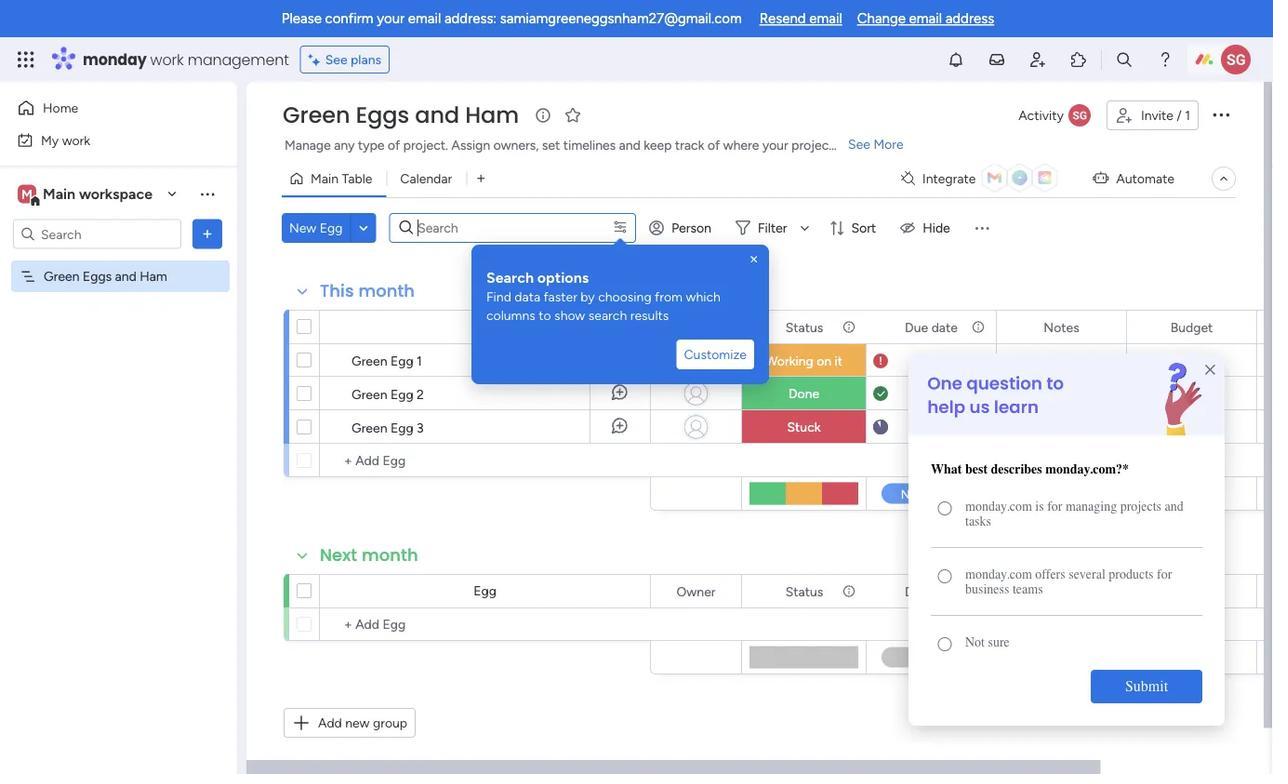 Task type: vqa. For each thing, say whether or not it's contained in the screenshot.
Campaign status
no



Task type: describe. For each thing, give the bounding box(es) containing it.
green inside list box
[[44, 268, 80, 284]]

my
[[41, 132, 59, 148]]

1 of from the left
[[388, 137, 400, 153]]

new
[[289, 220, 317, 236]]

columns
[[487, 307, 536, 323]]

egg for green egg 3
[[391, 420, 414, 435]]

dapulse integrations image
[[901, 172, 915, 186]]

2 sum from the top
[[1182, 658, 1203, 672]]

new egg
[[289, 220, 343, 236]]

search everything image
[[1115, 50, 1134, 69]]

16
[[941, 354, 953, 368]]

main for main table
[[311, 171, 339, 187]]

filter button
[[728, 213, 816, 243]]

work for my
[[62, 132, 90, 148]]

eggs inside list box
[[83, 268, 112, 284]]

2 due date from the top
[[905, 583, 958, 599]]

hide button
[[893, 213, 962, 243]]

2 status field from the top
[[781, 581, 828, 601]]

workspace options image
[[198, 184, 217, 203]]

add new group button
[[284, 708, 416, 738]]

from
[[655, 289, 683, 305]]

date for 1st due date field from the top of the page
[[932, 319, 958, 335]]

any
[[334, 137, 355, 153]]

choosing
[[598, 289, 652, 305]]

calendar button
[[386, 164, 466, 194]]

change email address
[[857, 10, 995, 27]]

confirm
[[325, 10, 374, 27]]

Search in workspace field
[[39, 223, 155, 245]]

hide
[[923, 220, 951, 236]]

v2 search image
[[400, 217, 413, 238]]

other
[[1046, 421, 1078, 435]]

next month
[[320, 543, 418, 567]]

activity button
[[1012, 100, 1100, 130]]

project.
[[403, 137, 448, 153]]

meeting
[[1023, 387, 1068, 402]]

assign
[[452, 137, 490, 153]]

search options image
[[613, 219, 628, 234]]

nov 17
[[916, 386, 953, 401]]

nov for green egg 1
[[916, 354, 938, 368]]

next
[[320, 543, 357, 567]]

done
[[789, 386, 820, 401]]

see plans button
[[300, 46, 390, 73]]

This month field
[[315, 279, 420, 303]]

nov 18
[[916, 420, 953, 434]]

my work button
[[11, 125, 200, 155]]

workspace
[[79, 185, 153, 203]]

by
[[581, 289, 595, 305]]

main table
[[311, 171, 373, 187]]

plans
[[351, 52, 382, 67]]

working
[[766, 353, 814, 369]]

collapse board header image
[[1217, 171, 1232, 186]]

0 vertical spatial green eggs and ham
[[283, 100, 519, 131]]

customize button
[[677, 340, 755, 369]]

workspace image
[[18, 184, 36, 204]]

workspace selection element
[[18, 183, 155, 207]]

1 vertical spatial and
[[619, 137, 641, 153]]

filter
[[758, 220, 788, 236]]

+ Add Egg text field
[[329, 613, 642, 635]]

sam green image
[[1222, 45, 1251, 74]]

add to favorites image
[[564, 106, 582, 124]]

search
[[589, 307, 627, 323]]

2 of from the left
[[708, 137, 720, 153]]

date for 2nd due date field from the top of the page
[[932, 583, 958, 599]]

change
[[857, 10, 906, 27]]

change email address link
[[857, 10, 995, 27]]

resend email link
[[760, 10, 843, 27]]

notifications image
[[947, 50, 966, 69]]

main table button
[[282, 164, 386, 194]]

green for other
[[352, 420, 387, 435]]

address
[[946, 10, 995, 27]]

1 horizontal spatial and
[[415, 100, 460, 131]]

automate
[[1117, 171, 1175, 187]]

calendar
[[400, 171, 452, 187]]

1 horizontal spatial eggs
[[356, 100, 409, 131]]

2 owner field from the top
[[672, 581, 721, 601]]

monday work management
[[83, 49, 289, 70]]

nov for green egg 3
[[916, 420, 938, 434]]

egg down find
[[474, 319, 497, 334]]

1 column information image from the left
[[842, 584, 857, 599]]

faster
[[544, 289, 578, 305]]

action items
[[1028, 354, 1096, 369]]

track
[[675, 137, 705, 153]]

m
[[21, 186, 33, 202]]

keep
[[644, 137, 672, 153]]

see more link
[[847, 135, 906, 154]]

egg for green egg 1
[[391, 353, 414, 368]]

Search field
[[413, 215, 565, 241]]

email for change email address
[[909, 10, 942, 27]]

add new group
[[318, 715, 408, 731]]

person button
[[642, 213, 723, 243]]

inbox image
[[988, 50, 1007, 69]]

1 sum from the top
[[1182, 494, 1203, 508]]

person
[[672, 220, 712, 236]]

egg for new egg
[[320, 220, 343, 236]]

$100
[[1179, 354, 1206, 369]]

egg up + add egg text box
[[474, 583, 497, 599]]

type
[[358, 137, 385, 153]]

arrow down image
[[794, 217, 816, 239]]

working on it
[[766, 353, 843, 369]]

project
[[792, 137, 834, 153]]

activity
[[1019, 107, 1064, 123]]

due for 1st due date field from the top of the page
[[905, 319, 929, 335]]

customize
[[684, 347, 747, 362]]

0 horizontal spatial options image
[[198, 225, 217, 243]]

items
[[1066, 354, 1096, 369]]

see for see plans
[[325, 52, 348, 67]]

invite / 1
[[1141, 107, 1191, 123]]

email for resend email
[[810, 10, 843, 27]]

2 notes from the top
[[1044, 583, 1080, 599]]

1 notes field from the top
[[1039, 317, 1084, 337]]

results
[[630, 307, 669, 323]]

notes
[[1071, 387, 1101, 402]]

2 column information image from the left
[[971, 584, 986, 599]]

2 nov from the top
[[916, 386, 939, 401]]



Task type: locate. For each thing, give the bounding box(es) containing it.
0 vertical spatial your
[[377, 10, 405, 27]]

timelines
[[564, 137, 616, 153]]

0 vertical spatial 1
[[1185, 107, 1191, 123]]

resend email
[[760, 10, 843, 27]]

1 inside button
[[1185, 107, 1191, 123]]

due date
[[905, 319, 958, 335], [905, 583, 958, 599]]

eggs
[[356, 100, 409, 131], [83, 268, 112, 284]]

month right next
[[362, 543, 418, 567]]

add
[[318, 715, 342, 731]]

0 horizontal spatial work
[[62, 132, 90, 148]]

budget element
[[1165, 580, 1219, 602]]

work right monday
[[150, 49, 184, 70]]

1 horizontal spatial options image
[[1210, 103, 1233, 125]]

0 vertical spatial owner field
[[672, 317, 721, 337]]

0 vertical spatial owner
[[677, 319, 716, 335]]

address:
[[445, 10, 497, 27]]

status
[[786, 319, 824, 335], [786, 583, 824, 599]]

v2 done deadline image
[[874, 385, 888, 402]]

0 horizontal spatial main
[[43, 185, 75, 203]]

month inside this month field
[[359, 279, 415, 303]]

green eggs and ham up project.
[[283, 100, 519, 131]]

/
[[1177, 107, 1182, 123]]

month for this month
[[359, 279, 415, 303]]

see left the more
[[848, 136, 871, 152]]

0 horizontal spatial see
[[325, 52, 348, 67]]

2 due from the top
[[905, 583, 929, 599]]

data
[[515, 289, 541, 305]]

1 vertical spatial options image
[[198, 225, 217, 243]]

3 email from the left
[[909, 10, 942, 27]]

1 horizontal spatial email
[[810, 10, 843, 27]]

date
[[932, 319, 958, 335], [932, 583, 958, 599]]

1 horizontal spatial green eggs and ham
[[283, 100, 519, 131]]

ham inside list box
[[140, 268, 167, 284]]

see inside button
[[325, 52, 348, 67]]

1 up 2
[[417, 353, 422, 368]]

0 vertical spatial due date field
[[901, 317, 963, 337]]

1 horizontal spatial work
[[150, 49, 184, 70]]

search options find data faster by choosing from which columns to show search results
[[487, 268, 724, 323]]

Next month field
[[315, 543, 423, 568]]

1 vertical spatial due
[[905, 583, 929, 599]]

owner
[[677, 319, 716, 335], [677, 583, 716, 599]]

green down green egg 2
[[352, 420, 387, 435]]

month inside next month field
[[362, 543, 418, 567]]

option
[[0, 260, 237, 263]]

integrate
[[923, 171, 976, 187]]

0 horizontal spatial and
[[115, 268, 137, 284]]

0 vertical spatial ham
[[465, 100, 519, 131]]

your right confirm
[[377, 10, 405, 27]]

2 column information image from the left
[[971, 320, 986, 334]]

stuck
[[787, 419, 821, 435]]

1 vertical spatial status field
[[781, 581, 828, 601]]

green down search in workspace field
[[44, 268, 80, 284]]

0 horizontal spatial 1
[[417, 353, 422, 368]]

invite members image
[[1029, 50, 1048, 69]]

menu image
[[973, 219, 992, 237]]

2 horizontal spatial and
[[619, 137, 641, 153]]

show board description image
[[532, 106, 555, 125]]

meeting notes
[[1023, 387, 1101, 402]]

action
[[1028, 354, 1063, 369]]

1 vertical spatial month
[[362, 543, 418, 567]]

Budget field
[[1166, 317, 1218, 337]]

more
[[874, 136, 904, 152]]

work for monday
[[150, 49, 184, 70]]

eggs up type
[[356, 100, 409, 131]]

and down search in workspace field
[[115, 268, 137, 284]]

set
[[542, 137, 560, 153]]

green eggs and ham
[[283, 100, 519, 131], [44, 268, 167, 284]]

main for main workspace
[[43, 185, 75, 203]]

2 vertical spatial nov
[[916, 420, 938, 434]]

and inside green eggs and ham list box
[[115, 268, 137, 284]]

green up the manage
[[283, 100, 350, 131]]

0 horizontal spatial eggs
[[83, 268, 112, 284]]

0 vertical spatial nov
[[916, 354, 938, 368]]

0 vertical spatial status
[[786, 319, 824, 335]]

0 vertical spatial notes field
[[1039, 317, 1084, 337]]

sort
[[852, 220, 877, 236]]

to
[[539, 307, 551, 323]]

2 date from the top
[[932, 583, 958, 599]]

0 horizontal spatial email
[[408, 10, 441, 27]]

green eggs and ham list box
[[0, 257, 237, 543]]

1 vertical spatial 1
[[417, 353, 422, 368]]

of
[[388, 137, 400, 153], [708, 137, 720, 153]]

due
[[905, 319, 929, 335], [905, 583, 929, 599]]

home button
[[11, 93, 200, 123]]

close image
[[747, 252, 762, 267]]

options
[[538, 268, 589, 286]]

owners,
[[494, 137, 539, 153]]

1 vertical spatial notes
[[1044, 583, 1080, 599]]

1 vertical spatial owner
[[677, 583, 716, 599]]

status for second status field from the top
[[786, 583, 824, 599]]

1 vertical spatial status
[[786, 583, 824, 599]]

0 horizontal spatial ham
[[140, 268, 167, 284]]

1 due date from the top
[[905, 319, 958, 335]]

0 vertical spatial options image
[[1210, 103, 1233, 125]]

main right workspace icon
[[43, 185, 75, 203]]

egg up green egg 2
[[391, 353, 414, 368]]

budget
[[1171, 319, 1213, 335]]

0 vertical spatial notes
[[1044, 319, 1080, 335]]

1 status field from the top
[[781, 317, 828, 337]]

17
[[942, 386, 953, 401]]

ham
[[465, 100, 519, 131], [140, 268, 167, 284]]

1 status from the top
[[786, 319, 824, 335]]

0 vertical spatial eggs
[[356, 100, 409, 131]]

Owner field
[[672, 317, 721, 337], [672, 581, 721, 601]]

see
[[325, 52, 348, 67], [848, 136, 871, 152]]

0 vertical spatial see
[[325, 52, 348, 67]]

1 email from the left
[[408, 10, 441, 27]]

table
[[342, 171, 373, 187]]

your
[[377, 10, 405, 27], [763, 137, 789, 153]]

$1,000
[[1173, 387, 1211, 401]]

status for 2nd status field from the bottom of the page
[[786, 319, 824, 335]]

green for $1,000
[[352, 386, 387, 402]]

1
[[1185, 107, 1191, 123], [417, 353, 422, 368]]

0 vertical spatial date
[[932, 319, 958, 335]]

resend
[[760, 10, 806, 27]]

group
[[373, 715, 408, 731]]

0 vertical spatial status field
[[781, 317, 828, 337]]

1 horizontal spatial ham
[[465, 100, 519, 131]]

1 vertical spatial owner field
[[672, 581, 721, 601]]

2 owner from the top
[[677, 583, 716, 599]]

1 vertical spatial due date field
[[901, 581, 963, 601]]

egg right the new
[[320, 220, 343, 236]]

Notes field
[[1039, 317, 1084, 337], [1039, 581, 1084, 601]]

and up project.
[[415, 100, 460, 131]]

1 vertical spatial see
[[848, 136, 871, 152]]

column information image for status
[[842, 320, 857, 334]]

search options heading
[[487, 267, 755, 287]]

new
[[345, 715, 370, 731]]

nov left the 17
[[916, 386, 939, 401]]

month right the this
[[359, 279, 415, 303]]

$500
[[1178, 420, 1207, 435]]

new egg button
[[282, 213, 350, 243]]

sum
[[1182, 494, 1203, 508], [1182, 658, 1203, 672]]

management
[[188, 49, 289, 70]]

Due date field
[[901, 317, 963, 337], [901, 581, 963, 601]]

1 right / on the top right of page
[[1185, 107, 1191, 123]]

1 horizontal spatial your
[[763, 137, 789, 153]]

egg
[[320, 220, 343, 236], [474, 319, 497, 334], [391, 353, 414, 368], [391, 386, 414, 402], [391, 420, 414, 435], [474, 583, 497, 599]]

1 owner field from the top
[[672, 317, 721, 337]]

0 vertical spatial sum
[[1182, 494, 1203, 508]]

Green Eggs and Ham field
[[278, 100, 524, 131]]

and left 'keep'
[[619, 137, 641, 153]]

email
[[408, 10, 441, 27], [810, 10, 843, 27], [909, 10, 942, 27]]

work inside button
[[62, 132, 90, 148]]

1 horizontal spatial of
[[708, 137, 720, 153]]

green up green egg 2
[[352, 353, 387, 368]]

18
[[941, 420, 953, 434]]

1 for green egg 1
[[417, 353, 422, 368]]

3 nov from the top
[[916, 420, 938, 434]]

this month
[[320, 279, 415, 303]]

1 vertical spatial date
[[932, 583, 958, 599]]

green down green egg 1 in the left of the page
[[352, 386, 387, 402]]

eggs down search in workspace field
[[83, 268, 112, 284]]

nov 16
[[916, 354, 953, 368]]

main inside the workspace selection element
[[43, 185, 75, 203]]

main
[[311, 171, 339, 187], [43, 185, 75, 203]]

1 vertical spatial eggs
[[83, 268, 112, 284]]

main left table
[[311, 171, 339, 187]]

column information image
[[842, 584, 857, 599], [971, 584, 986, 599]]

1 vertical spatial green eggs and ham
[[44, 268, 167, 284]]

v2 overdue deadline image
[[874, 352, 888, 370]]

email left address:
[[408, 10, 441, 27]]

2 email from the left
[[810, 10, 843, 27]]

month for next month
[[362, 543, 418, 567]]

1 horizontal spatial see
[[848, 136, 871, 152]]

this
[[320, 279, 354, 303]]

please
[[282, 10, 322, 27]]

0 horizontal spatial column information image
[[842, 320, 857, 334]]

0 vertical spatial due
[[905, 319, 929, 335]]

main inside button
[[311, 171, 339, 187]]

1 vertical spatial work
[[62, 132, 90, 148]]

0 vertical spatial due date
[[905, 319, 958, 335]]

sum down $500
[[1182, 494, 1203, 508]]

1 due from the top
[[905, 319, 929, 335]]

work right my
[[62, 132, 90, 148]]

green eggs and ham inside list box
[[44, 268, 167, 284]]

options image
[[1210, 103, 1233, 125], [198, 225, 217, 243]]

2 status from the top
[[786, 583, 824, 599]]

notes
[[1044, 319, 1080, 335], [1044, 583, 1080, 599]]

1 owner from the top
[[677, 319, 716, 335]]

2 horizontal spatial email
[[909, 10, 942, 27]]

0 horizontal spatial your
[[377, 10, 405, 27]]

Status field
[[781, 317, 828, 337], [781, 581, 828, 601]]

green for $100
[[352, 353, 387, 368]]

1 vertical spatial your
[[763, 137, 789, 153]]

of right "track"
[[708, 137, 720, 153]]

see left 'plans'
[[325, 52, 348, 67]]

green egg 2
[[352, 386, 424, 402]]

please confirm your email address: samiamgreeneggsnham27@gmail.com
[[282, 10, 742, 27]]

find
[[487, 289, 512, 305]]

invite
[[1141, 107, 1174, 123]]

which
[[686, 289, 721, 305]]

help image
[[1156, 50, 1175, 69]]

0 horizontal spatial of
[[388, 137, 400, 153]]

stands.
[[837, 137, 879, 153]]

1 date from the top
[[932, 319, 958, 335]]

green egg 3
[[352, 420, 424, 435]]

ham up assign
[[465, 100, 519, 131]]

0 horizontal spatial column information image
[[842, 584, 857, 599]]

my work
[[41, 132, 90, 148]]

egg inside button
[[320, 220, 343, 236]]

of right type
[[388, 137, 400, 153]]

2 vertical spatial and
[[115, 268, 137, 284]]

nov
[[916, 354, 938, 368], [916, 386, 939, 401], [916, 420, 938, 434]]

1 notes from the top
[[1044, 319, 1080, 335]]

options image down workspace options icon
[[198, 225, 217, 243]]

show
[[555, 307, 586, 323]]

1 horizontal spatial main
[[311, 171, 339, 187]]

options image right / on the top right of page
[[1210, 103, 1233, 125]]

nov left 16
[[916, 354, 938, 368]]

1 vertical spatial ham
[[140, 268, 167, 284]]

sum down budget element
[[1182, 658, 1203, 672]]

1 vertical spatial sum
[[1182, 658, 1203, 672]]

manage any type of project. assign owners, set timelines and keep track of where your project stands.
[[285, 137, 879, 153]]

green eggs and ham down search in workspace field
[[44, 268, 167, 284]]

see for see more
[[848, 136, 871, 152]]

2 notes field from the top
[[1039, 581, 1084, 601]]

0 vertical spatial month
[[359, 279, 415, 303]]

1 vertical spatial due date
[[905, 583, 958, 599]]

email right resend
[[810, 10, 843, 27]]

sort button
[[822, 213, 888, 243]]

1 vertical spatial notes field
[[1039, 581, 1084, 601]]

1 column information image from the left
[[842, 320, 857, 334]]

manage
[[285, 137, 331, 153]]

nov left 18
[[916, 420, 938, 434]]

see plans
[[325, 52, 382, 67]]

your right where
[[763, 137, 789, 153]]

0 vertical spatial work
[[150, 49, 184, 70]]

1 vertical spatial nov
[[916, 386, 939, 401]]

column information image
[[842, 320, 857, 334], [971, 320, 986, 334]]

egg for green egg 2
[[391, 386, 414, 402]]

it
[[835, 353, 843, 369]]

select product image
[[17, 50, 35, 69]]

0 horizontal spatial green eggs and ham
[[44, 268, 167, 284]]

1 horizontal spatial column information image
[[971, 320, 986, 334]]

egg left 3
[[391, 420, 414, 435]]

column information image for due date
[[971, 320, 986, 334]]

home
[[43, 100, 78, 116]]

2 due date field from the top
[[901, 581, 963, 601]]

0 vertical spatial and
[[415, 100, 460, 131]]

1 due date field from the top
[[901, 317, 963, 337]]

apps image
[[1070, 50, 1088, 69]]

angle down image
[[359, 221, 368, 235]]

invite / 1 button
[[1107, 100, 1199, 130]]

green egg 1
[[352, 353, 422, 368]]

samiamgreeneggsnham27@gmail.com
[[500, 10, 742, 27]]

1 nov from the top
[[916, 354, 938, 368]]

1 horizontal spatial column information image
[[971, 584, 986, 599]]

autopilot image
[[1094, 166, 1109, 190]]

egg left 2
[[391, 386, 414, 402]]

1 horizontal spatial 1
[[1185, 107, 1191, 123]]

3
[[417, 420, 424, 435]]

1 for invite / 1
[[1185, 107, 1191, 123]]

ham down search in workspace field
[[140, 268, 167, 284]]

email right change
[[909, 10, 942, 27]]

+ Add Egg text field
[[329, 449, 642, 472]]

see more
[[848, 136, 904, 152]]

add view image
[[477, 172, 485, 185]]

due for 2nd due date field from the top of the page
[[905, 583, 929, 599]]



